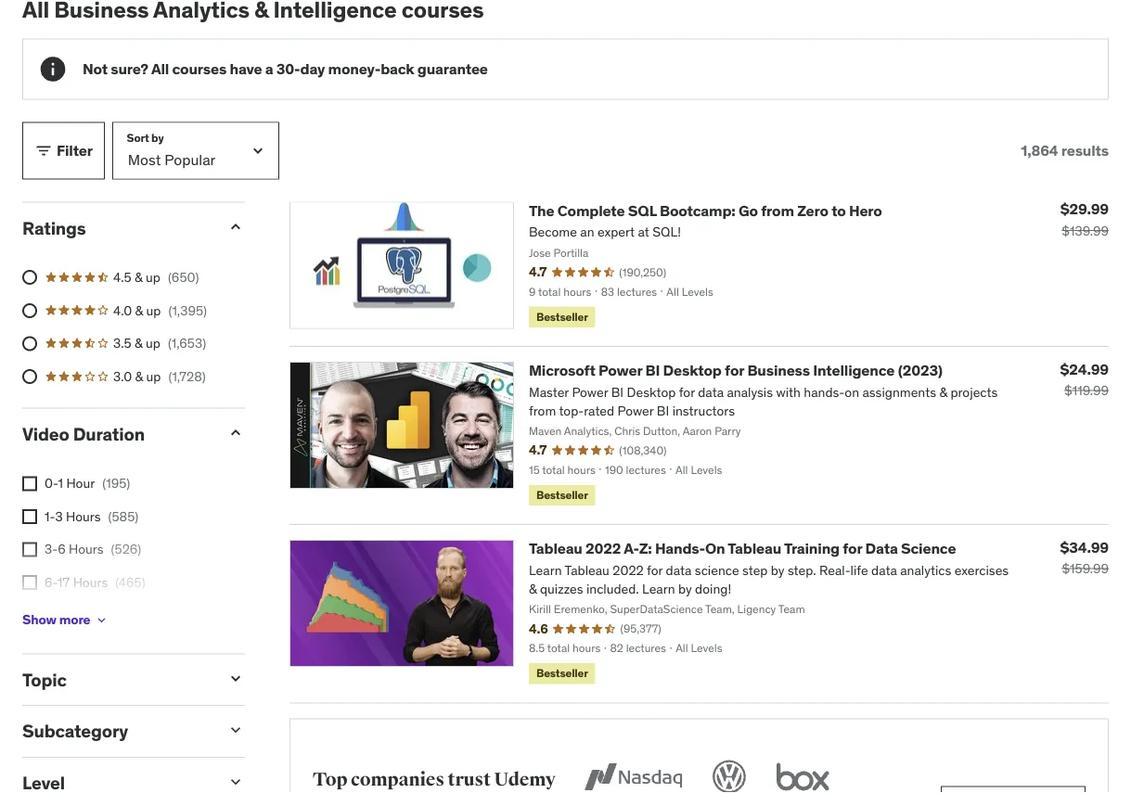 Task type: locate. For each thing, give the bounding box(es) containing it.
courses
[[172, 59, 227, 78]]

hours for 1-3 hours
[[66, 508, 101, 525]]

xsmall image left 3- at the bottom of page
[[22, 543, 37, 558]]

hours right 3
[[66, 508, 101, 525]]

3-
[[45, 541, 58, 558]]

up for 4.0 & up
[[146, 302, 161, 319]]

intelligence
[[814, 361, 895, 380]]

topic
[[22, 669, 67, 691]]

for right desktop in the right top of the page
[[725, 361, 745, 380]]

go
[[739, 201, 758, 220]]

$159.99
[[1063, 561, 1110, 578]]

1 vertical spatial xsmall image
[[22, 543, 37, 558]]

subcategory button
[[22, 721, 212, 743]]

4 & from the top
[[135, 368, 143, 385]]

up right 3.5
[[146, 335, 161, 352]]

small image for ratings
[[227, 218, 245, 236]]

xsmall image
[[22, 477, 37, 492], [22, 543, 37, 558], [22, 576, 37, 591]]

3 xsmall image from the top
[[22, 576, 37, 591]]

0 vertical spatial for
[[725, 361, 745, 380]]

$139.99
[[1063, 222, 1110, 239]]

xsmall image left 0-
[[22, 477, 37, 492]]

$119.99
[[1065, 383, 1110, 399]]

& right 3.5
[[135, 335, 143, 352]]

show more
[[22, 612, 90, 629]]

1 xsmall image from the top
[[22, 477, 37, 492]]

1 & from the top
[[135, 269, 143, 286]]

complete
[[558, 201, 625, 220]]

xsmall image for 3-
[[22, 543, 37, 558]]

xsmall image left 6-
[[22, 576, 37, 591]]

2 & from the top
[[135, 302, 143, 319]]

power
[[599, 361, 643, 380]]

0-
[[45, 475, 58, 492]]

tableau
[[529, 540, 583, 559], [728, 540, 782, 559]]

sure?
[[111, 59, 148, 78]]

(1,728)
[[168, 368, 206, 385]]

up for 3.5 & up
[[146, 335, 161, 352]]

data
[[866, 540, 898, 559]]

xsmall image left 1-
[[22, 510, 37, 525]]

2 vertical spatial xsmall image
[[22, 576, 37, 591]]

volkswagen image
[[709, 757, 750, 794]]

xsmall image for 6-
[[22, 576, 37, 591]]

1
[[58, 475, 63, 492]]

2 tableau from the left
[[728, 540, 782, 559]]

small image
[[34, 142, 53, 160], [227, 424, 245, 443], [227, 670, 245, 688], [227, 773, 245, 792]]

2 small image from the top
[[227, 722, 245, 740]]

microsoft power bi desktop for business intelligence (2023)
[[529, 361, 943, 380]]

3 up from the top
[[146, 335, 161, 352]]

hours
[[66, 508, 101, 525], [69, 541, 104, 558], [73, 574, 108, 591], [68, 608, 103, 624]]

$24.99
[[1061, 360, 1110, 379]]

2 xsmall image from the top
[[22, 543, 37, 558]]

0 horizontal spatial xsmall image
[[22, 510, 37, 525]]

xsmall image for 0-
[[22, 477, 37, 492]]

& for 4.0
[[135, 302, 143, 319]]

0 horizontal spatial for
[[725, 361, 745, 380]]

the complete sql bootcamp: go from zero to hero
[[529, 201, 883, 220]]

video duration button
[[22, 423, 212, 445]]

for
[[725, 361, 745, 380], [843, 540, 863, 559]]

1 horizontal spatial xsmall image
[[94, 613, 109, 628]]

a
[[265, 59, 273, 78]]

0 vertical spatial small image
[[227, 218, 245, 236]]

3-6 hours (526)
[[45, 541, 141, 558]]

hours for 3-6 hours
[[69, 541, 104, 558]]

1 horizontal spatial for
[[843, 540, 863, 559]]

(1,653)
[[168, 335, 206, 352]]

hero
[[850, 201, 883, 220]]

3 & from the top
[[135, 335, 143, 352]]

a-
[[624, 540, 639, 559]]

filter
[[57, 141, 93, 160]]

show more button
[[22, 602, 109, 639]]

(2023)
[[898, 361, 943, 380]]

small image inside filter button
[[34, 142, 53, 160]]

topic button
[[22, 669, 212, 691]]

xsmall image right more
[[94, 613, 109, 628]]

1 up from the top
[[146, 269, 161, 286]]

sql
[[628, 201, 657, 220]]

up right 4.0
[[146, 302, 161, 319]]

up
[[146, 269, 161, 286], [146, 302, 161, 319], [146, 335, 161, 352], [146, 368, 161, 385]]

xsmall image
[[22, 510, 37, 525], [94, 613, 109, 628]]

1 vertical spatial small image
[[227, 722, 245, 740]]

3.0 & up (1,728)
[[113, 368, 206, 385]]

& right 4.0
[[135, 302, 143, 319]]

0 vertical spatial xsmall image
[[22, 477, 37, 492]]

17
[[58, 574, 70, 591]]

nasdaq image
[[580, 757, 687, 794]]

$34.99
[[1061, 538, 1110, 557]]

more
[[59, 612, 90, 629]]

4 up from the top
[[146, 368, 161, 385]]

1 vertical spatial xsmall image
[[94, 613, 109, 628]]

tableau left 2022
[[529, 540, 583, 559]]

& right 3.0
[[135, 368, 143, 385]]

xsmall image inside show more button
[[94, 613, 109, 628]]

money-
[[328, 59, 381, 78]]

hands-
[[655, 540, 706, 559]]

up right 3.0
[[146, 368, 161, 385]]

hours right 6
[[69, 541, 104, 558]]

hours right 17
[[73, 574, 108, 591]]

0 horizontal spatial tableau
[[529, 540, 583, 559]]

2 up from the top
[[146, 302, 161, 319]]

from
[[762, 201, 795, 220]]

1-3 hours (585)
[[45, 508, 139, 525]]

business
[[748, 361, 811, 380]]

& for 4.5
[[135, 269, 143, 286]]

tableau right on
[[728, 540, 782, 559]]

for left data
[[843, 540, 863, 559]]

6-17 hours (465)
[[45, 574, 145, 591]]

up left (650)
[[146, 269, 161, 286]]

0 vertical spatial xsmall image
[[22, 510, 37, 525]]

zero
[[798, 201, 829, 220]]

tableau 2022 a-z: hands-on tableau training for data science
[[529, 540, 957, 559]]

companies
[[351, 769, 445, 792]]

& right 4.5
[[135, 269, 143, 286]]

(465)
[[115, 574, 145, 591]]

1,864 results
[[1022, 141, 1110, 160]]

&
[[135, 269, 143, 286], [135, 302, 143, 319], [135, 335, 143, 352], [135, 368, 143, 385]]

small image
[[227, 218, 245, 236], [227, 722, 245, 740]]

2022
[[586, 540, 621, 559]]

1 horizontal spatial tableau
[[728, 540, 782, 559]]

1 small image from the top
[[227, 218, 245, 236]]

3.5 & up (1,653)
[[113, 335, 206, 352]]



Task type: vqa. For each thing, say whether or not it's contained in the screenshot.


Task type: describe. For each thing, give the bounding box(es) containing it.
desktop
[[663, 361, 722, 380]]

the
[[529, 201, 555, 220]]

top
[[313, 769, 348, 792]]

30-
[[277, 59, 300, 78]]

video duration
[[22, 423, 145, 445]]

not
[[83, 59, 108, 78]]

4.5 & up (650)
[[113, 269, 199, 286]]

17+ hours
[[45, 608, 103, 624]]

(1,395)
[[168, 302, 207, 319]]

$29.99
[[1061, 200, 1110, 219]]

on
[[706, 540, 726, 559]]

6-
[[45, 574, 58, 591]]

back
[[381, 59, 415, 78]]

$29.99 $139.99
[[1061, 200, 1110, 239]]

hours for 6-17 hours
[[73, 574, 108, 591]]

z:
[[639, 540, 652, 559]]

bootcamp:
[[660, 201, 736, 220]]

(650)
[[168, 269, 199, 286]]

4.0 & up (1,395)
[[113, 302, 207, 319]]

not sure? all courses have a 30-day money-back guarantee
[[83, 59, 488, 78]]

small image for subcategory
[[227, 722, 245, 740]]

filter button
[[22, 122, 105, 180]]

0-1 hour (195)
[[45, 475, 130, 492]]

4.0
[[113, 302, 132, 319]]

video
[[22, 423, 69, 445]]

box image
[[773, 757, 835, 794]]

top companies trust udemy
[[313, 769, 556, 792]]

ratings button
[[22, 217, 212, 239]]

17+
[[45, 608, 65, 624]]

3
[[55, 508, 63, 525]]

guarantee
[[418, 59, 488, 78]]

tableau 2022 a-z: hands-on tableau training for data science link
[[529, 540, 957, 559]]

microsoft power bi desktop for business intelligence (2023) link
[[529, 361, 943, 380]]

hours right 17+
[[68, 608, 103, 624]]

1-
[[45, 508, 55, 525]]

hour
[[66, 475, 95, 492]]

4.5
[[113, 269, 132, 286]]

ratings
[[22, 217, 86, 239]]

day
[[300, 59, 325, 78]]

up for 3.0 & up
[[146, 368, 161, 385]]

udemy
[[494, 769, 556, 792]]

& for 3.0
[[135, 368, 143, 385]]

(526)
[[111, 541, 141, 558]]

have
[[230, 59, 262, 78]]

up for 4.5 & up
[[146, 269, 161, 286]]

$34.99 $159.99
[[1061, 538, 1110, 578]]

1,864 results status
[[1022, 141, 1110, 160]]

all
[[151, 59, 169, 78]]

the complete sql bootcamp: go from zero to hero link
[[529, 201, 883, 220]]

science
[[902, 540, 957, 559]]

duration
[[73, 423, 145, 445]]

(585)
[[108, 508, 139, 525]]

1 vertical spatial for
[[843, 540, 863, 559]]

1,864
[[1022, 141, 1059, 160]]

trust
[[448, 769, 491, 792]]

subcategory
[[22, 721, 128, 743]]

show
[[22, 612, 56, 629]]

microsoft
[[529, 361, 596, 380]]

bi
[[646, 361, 660, 380]]

training
[[785, 540, 840, 559]]

results
[[1062, 141, 1110, 160]]

1 tableau from the left
[[529, 540, 583, 559]]

6
[[58, 541, 66, 558]]

3.0
[[113, 368, 132, 385]]

to
[[832, 201, 847, 220]]

& for 3.5
[[135, 335, 143, 352]]

$24.99 $119.99
[[1061, 360, 1110, 399]]

3.5
[[113, 335, 132, 352]]



